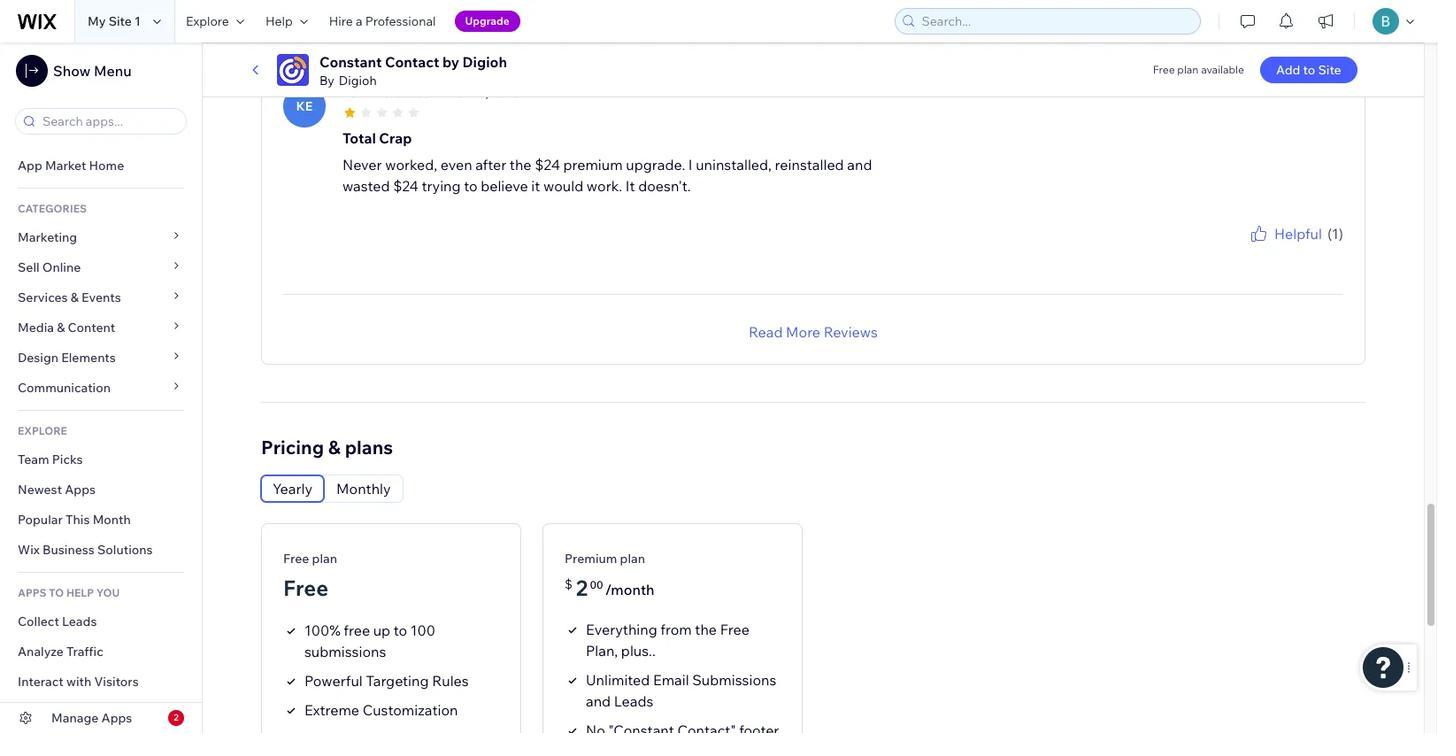 Task type: locate. For each thing, give the bounding box(es) containing it.
0 vertical spatial apps
[[65, 482, 96, 498]]

0 horizontal spatial plan
[[312, 550, 337, 566]]

and inside unlimited email submissions and leads
[[586, 692, 611, 710]]

1 vertical spatial &
[[57, 320, 65, 336]]

free for free plan available
[[1153, 63, 1176, 76]]

would
[[544, 177, 584, 194]]

newest apps link
[[0, 475, 202, 505]]

apps for newest apps
[[65, 482, 96, 498]]

add
[[1277, 62, 1301, 78]]

a
[[356, 13, 363, 29]]

categories
[[18, 202, 87, 215]]

my
[[88, 13, 106, 29]]

0 vertical spatial $24
[[535, 155, 560, 173]]

2 vertical spatial to
[[394, 621, 407, 639]]

free
[[1153, 63, 1176, 76], [283, 550, 309, 566], [283, 574, 329, 601], [720, 620, 750, 638]]

free plan available
[[1153, 63, 1245, 76]]

hire a professional link
[[319, 0, 447, 42]]

free left available
[[1153, 63, 1176, 76]]

free for free
[[283, 574, 329, 601]]

online
[[42, 259, 81, 275]]

1 horizontal spatial the
[[695, 620, 717, 638]]

wix business solutions link
[[0, 535, 202, 565]]

trying
[[422, 177, 461, 194]]

2 down interact with visitors link
[[174, 712, 179, 723]]

plan up /month at the bottom of page
[[620, 550, 646, 566]]

1 vertical spatial apps
[[101, 710, 132, 726]]

to right up
[[394, 621, 407, 639]]

0 vertical spatial leads
[[62, 614, 97, 630]]

powerful
[[305, 672, 363, 689]]

popular this month link
[[0, 505, 202, 535]]

plan left available
[[1178, 63, 1199, 76]]

visitors
[[94, 674, 139, 690]]

free plan
[[283, 550, 337, 566]]

manage
[[51, 710, 99, 726]]

this
[[66, 512, 90, 528]]

digioh down constant
[[339, 73, 377, 89]]

1 vertical spatial and
[[586, 692, 611, 710]]

show menu
[[53, 62, 132, 80]]

1 horizontal spatial 2
[[576, 574, 588, 601]]

100%
[[305, 621, 341, 639]]

the right from
[[695, 620, 717, 638]]

digioh
[[463, 53, 507, 71], [339, 73, 377, 89]]

2 right $
[[576, 574, 588, 601]]

site right add
[[1319, 62, 1342, 78]]

1 vertical spatial digioh
[[339, 73, 377, 89]]

2 horizontal spatial to
[[1304, 62, 1316, 78]]

monthly
[[337, 480, 391, 497]]

the up it
[[510, 155, 532, 173]]

everything from the free plan, plus..
[[586, 620, 750, 659]]

2 vertical spatial &
[[328, 435, 341, 458]]

2
[[576, 574, 588, 601], [174, 712, 179, 723]]

Search apps... field
[[37, 109, 181, 134]]

0 vertical spatial the
[[510, 155, 532, 173]]

market
[[45, 158, 86, 174]]

believe
[[481, 177, 528, 194]]

doesn't.
[[639, 177, 691, 194]]

digioh up "20,"
[[463, 53, 507, 71]]

worked,
[[385, 155, 438, 173]]

to inside total crap never worked, even after the $24 premium upgrade. i uninstalled, reinstalled and wasted $24 trying to believe it would work. it doesn't.
[[464, 177, 478, 194]]

popular
[[18, 512, 63, 528]]

0 horizontal spatial and
[[586, 692, 611, 710]]

wasted
[[343, 177, 390, 194]]

to inside button
[[1304, 62, 1316, 78]]

media & content link
[[0, 313, 202, 343]]

show menu button
[[16, 55, 132, 87]]

leads down help
[[62, 614, 97, 630]]

2 horizontal spatial plan
[[1178, 63, 1199, 76]]

apps for manage apps
[[101, 710, 132, 726]]

& left plans
[[328, 435, 341, 458]]

plan up 100%
[[312, 550, 337, 566]]

read more reviews button
[[749, 321, 878, 342]]

everything
[[586, 620, 658, 638]]

by
[[443, 53, 459, 71]]

up
[[373, 621, 391, 639]]

to inside 100% free up to 100 submissions
[[394, 621, 407, 639]]

to right add
[[1304, 62, 1316, 78]]

premium
[[565, 550, 618, 566]]

1 horizontal spatial to
[[464, 177, 478, 194]]

1 vertical spatial site
[[1319, 62, 1342, 78]]

helpful button
[[1248, 223, 1323, 244]]

1 horizontal spatial $24
[[535, 155, 560, 173]]

0 horizontal spatial 2
[[174, 712, 179, 723]]

solutions
[[97, 542, 153, 558]]

marketing link
[[0, 222, 202, 252]]

more
[[786, 323, 821, 341]]

1 vertical spatial 2
[[174, 712, 179, 723]]

site left the 1
[[109, 13, 132, 29]]

hire a professional
[[329, 13, 436, 29]]

and right reinstalled
[[848, 155, 873, 173]]

1 horizontal spatial leads
[[614, 692, 654, 710]]

/
[[437, 85, 443, 101]]

1 vertical spatial leads
[[614, 692, 654, 710]]

0 horizontal spatial the
[[510, 155, 532, 173]]

free down free plan
[[283, 574, 329, 601]]

to down even at the top of the page
[[464, 177, 478, 194]]

1 horizontal spatial &
[[71, 290, 79, 305]]

services & events
[[18, 290, 121, 305]]

0 horizontal spatial site
[[109, 13, 132, 29]]

& left events
[[71, 290, 79, 305]]

newest apps
[[18, 482, 96, 498]]

constant
[[320, 53, 382, 71]]

& right "media"
[[57, 320, 65, 336]]

and down unlimited
[[586, 692, 611, 710]]

0 horizontal spatial to
[[394, 621, 407, 639]]

premium
[[564, 155, 623, 173]]

1 horizontal spatial plan
[[620, 550, 646, 566]]

help
[[266, 13, 293, 29]]

and
[[848, 155, 873, 173], [586, 692, 611, 710]]

design elements link
[[0, 343, 202, 373]]

contact
[[385, 53, 439, 71]]

$
[[565, 576, 573, 592]]

newest
[[18, 482, 62, 498]]

site inside button
[[1319, 62, 1342, 78]]

free up "submissions"
[[720, 620, 750, 638]]

1 vertical spatial to
[[464, 177, 478, 194]]

sell
[[18, 259, 40, 275]]

0 horizontal spatial leads
[[62, 614, 97, 630]]

constant contact by digioh logo image
[[277, 54, 309, 86]]

1 horizontal spatial and
[[848, 155, 873, 173]]

free down the yearly button
[[283, 550, 309, 566]]

0 horizontal spatial apps
[[65, 482, 96, 498]]

1 horizontal spatial site
[[1319, 62, 1342, 78]]

apps down visitors
[[101, 710, 132, 726]]

2 horizontal spatial &
[[328, 435, 341, 458]]

marketing
[[18, 229, 77, 245]]

0 vertical spatial &
[[71, 290, 79, 305]]

team picks link
[[0, 444, 202, 475]]

0 vertical spatial and
[[848, 155, 873, 173]]

apps
[[65, 482, 96, 498], [101, 710, 132, 726]]

never
[[343, 155, 382, 173]]

1 horizontal spatial apps
[[101, 710, 132, 726]]

to
[[49, 586, 64, 599]]

read more reviews
[[749, 323, 878, 341]]

0 vertical spatial to
[[1304, 62, 1316, 78]]

plans
[[345, 435, 393, 458]]

analyze traffic link
[[0, 637, 202, 667]]

0 horizontal spatial &
[[57, 320, 65, 336]]

home
[[89, 158, 124, 174]]

$24
[[535, 155, 560, 173], [393, 177, 419, 194]]

0 vertical spatial site
[[109, 13, 132, 29]]

1 vertical spatial the
[[695, 620, 717, 638]]

plan
[[1178, 63, 1199, 76], [312, 550, 337, 566], [620, 550, 646, 566]]

apps up this
[[65, 482, 96, 498]]

$24 up it
[[535, 155, 560, 173]]

the inside total crap never worked, even after the $24 premium upgrade. i uninstalled, reinstalled and wasted $24 trying to believe it would work. it doesn't.
[[510, 155, 532, 173]]

leads
[[62, 614, 97, 630], [614, 692, 654, 710]]

0 horizontal spatial $24
[[393, 177, 419, 194]]

$24 down worked,
[[393, 177, 419, 194]]

app
[[18, 158, 42, 174]]

0 vertical spatial digioh
[[463, 53, 507, 71]]

upgrade.
[[626, 155, 686, 173]]

leads down unlimited
[[614, 692, 654, 710]]



Task type: vqa. For each thing, say whether or not it's contained in the screenshot.
All Sites
no



Task type: describe. For each thing, give the bounding box(es) containing it.
Search... field
[[917, 9, 1195, 34]]

& for content
[[57, 320, 65, 336]]

sell online
[[18, 259, 81, 275]]

interact with visitors
[[18, 674, 139, 690]]

even
[[441, 155, 472, 173]]

kerrvillefolkfest
[[342, 85, 434, 101]]

manage apps
[[51, 710, 132, 726]]

services & events link
[[0, 282, 202, 313]]

by
[[320, 73, 334, 89]]

plan for everything from the free plan, plus..
[[620, 550, 646, 566]]

plan,
[[586, 642, 618, 659]]

total crap never worked, even after the $24 premium upgrade. i uninstalled, reinstalled and wasted $24 trying to believe it would work. it doesn't.
[[343, 129, 873, 194]]

it
[[626, 177, 635, 194]]

1
[[135, 13, 141, 29]]

0 vertical spatial 2
[[576, 574, 588, 601]]

submissions
[[305, 642, 386, 660]]

design elements
[[18, 350, 116, 366]]

analyze traffic
[[18, 644, 103, 660]]

00
[[590, 578, 604, 591]]

add to site
[[1277, 62, 1342, 78]]

free inside everything from the free plan, plus..
[[720, 620, 750, 638]]

leads inside unlimited email submissions and leads
[[614, 692, 654, 710]]

app market home
[[18, 158, 124, 174]]

premium plan
[[565, 550, 646, 566]]

business
[[42, 542, 95, 558]]

leads inside sidebar element
[[62, 614, 97, 630]]

events
[[82, 290, 121, 305]]

reinstalled
[[775, 155, 844, 173]]

0 horizontal spatial digioh
[[339, 73, 377, 89]]

free
[[344, 621, 370, 639]]

2023
[[492, 85, 520, 101]]

wix business solutions
[[18, 542, 153, 558]]

popular this month
[[18, 512, 131, 528]]

design
[[18, 350, 59, 366]]

month
[[93, 512, 131, 528]]

hire
[[329, 13, 353, 29]]

free for free plan
[[283, 550, 309, 566]]

analyze
[[18, 644, 64, 660]]

app market home link
[[0, 151, 202, 181]]

upgrade
[[465, 14, 510, 27]]

read
[[749, 323, 783, 341]]

& for events
[[71, 290, 79, 305]]

media
[[18, 320, 54, 336]]

work.
[[587, 177, 623, 194]]

my site 1
[[88, 13, 141, 29]]

total
[[343, 129, 376, 147]]

& for plans
[[328, 435, 341, 458]]

the inside everything from the free plan, plus..
[[695, 620, 717, 638]]

help button
[[255, 0, 319, 42]]

communication link
[[0, 373, 202, 403]]

add to site button
[[1261, 57, 1358, 83]]

i
[[689, 155, 693, 173]]

team
[[18, 452, 49, 467]]

kerrvillefolkfest / mar 20, 2023
[[342, 85, 520, 101]]

1 vertical spatial $24
[[393, 177, 419, 194]]

apps to help you
[[18, 586, 120, 599]]

email
[[653, 671, 689, 689]]

collect
[[18, 614, 59, 630]]

content
[[68, 320, 115, 336]]

customization
[[363, 701, 458, 719]]

team picks
[[18, 452, 83, 467]]

$ 2 00 /month
[[565, 574, 655, 601]]

apps
[[18, 586, 46, 599]]

it
[[531, 177, 540, 194]]

unlimited
[[586, 671, 650, 689]]

plan for 100% free up to 100 submissions
[[312, 550, 337, 566]]

menu
[[94, 62, 132, 80]]

media & content
[[18, 320, 115, 336]]

collect leads
[[18, 614, 97, 630]]

pricing & plans
[[261, 435, 393, 458]]

uninstalled,
[[696, 155, 772, 173]]

helpful
[[1275, 225, 1323, 242]]

you
[[96, 586, 120, 599]]

rules
[[432, 672, 469, 689]]

2 inside sidebar element
[[174, 712, 179, 723]]

1 horizontal spatial digioh
[[463, 53, 507, 71]]

plus..
[[621, 642, 656, 659]]

100% free up to 100 submissions
[[305, 621, 436, 660]]

reviews
[[824, 323, 878, 341]]

(1)
[[1328, 225, 1344, 242]]

extreme
[[305, 701, 360, 719]]

your
[[1273, 244, 1295, 257]]

and inside total crap never worked, even after the $24 premium upgrade. i uninstalled, reinstalled and wasted $24 trying to believe it would work. it doesn't.
[[848, 155, 873, 173]]

professional
[[365, 13, 436, 29]]

picks
[[52, 452, 83, 467]]

feedback
[[1298, 244, 1344, 257]]

sidebar element
[[0, 42, 203, 733]]

100
[[411, 621, 436, 639]]

pricing
[[261, 435, 324, 458]]

mar
[[446, 85, 468, 101]]

thank
[[1204, 244, 1234, 257]]



